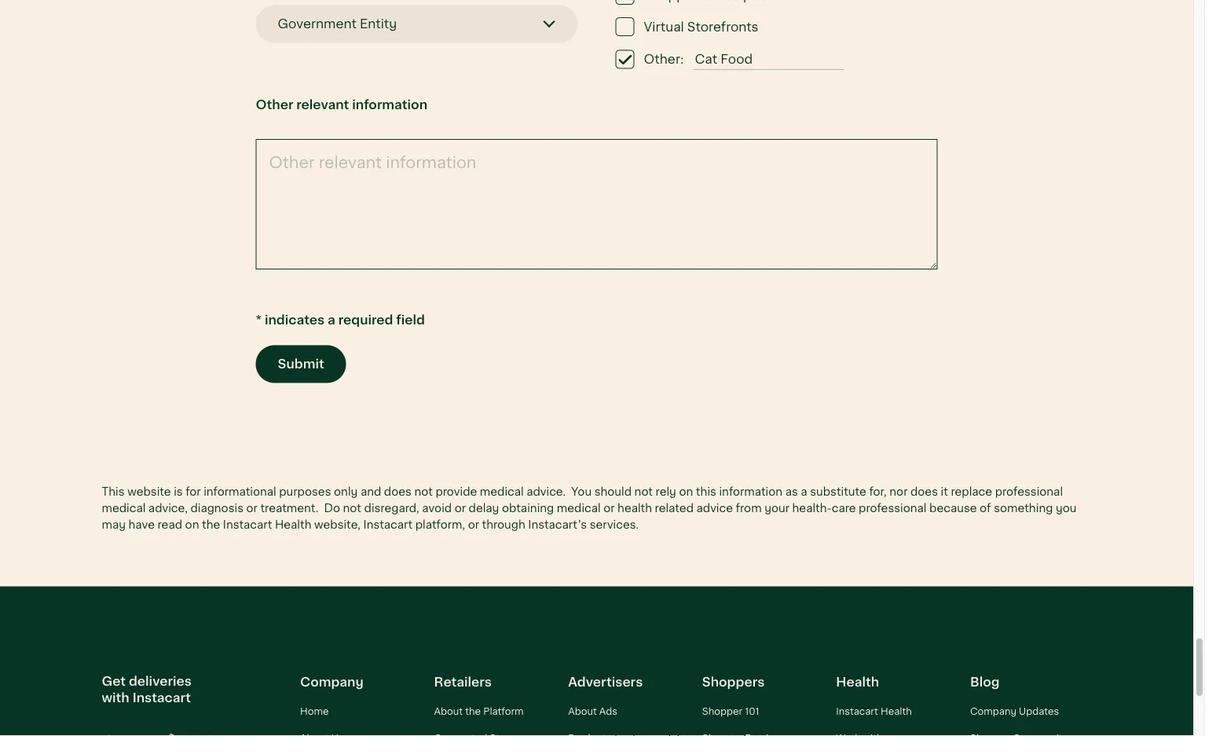 Task type: vqa. For each thing, say whether or not it's contained in the screenshot.
deliveries
yes



Task type: locate. For each thing, give the bounding box(es) containing it.
0 vertical spatial on
[[679, 486, 693, 498]]

professional up something
[[995, 486, 1063, 498]]

professional down "nor"
[[859, 503, 927, 514]]

1 vertical spatial the
[[465, 706, 481, 717]]

home link
[[300, 706, 329, 717]]

or down informational
[[246, 503, 258, 514]]

nor
[[890, 486, 908, 498]]

get
[[102, 674, 126, 688]]

shopper 101
[[702, 706, 760, 717]]

0 horizontal spatial professional
[[859, 503, 927, 514]]

the
[[202, 519, 220, 531], [465, 706, 481, 717]]

information up from
[[719, 486, 783, 498]]

about down 'retailers'
[[434, 706, 463, 717]]

delay
[[469, 503, 499, 514]]

about ads
[[568, 706, 618, 717]]

for,
[[869, 486, 887, 498]]

does left it
[[911, 486, 938, 498]]

diagnosis
[[191, 503, 244, 514]]

0 horizontal spatial the
[[202, 519, 220, 531]]

company down blog
[[970, 706, 1017, 717]]

0 horizontal spatial not
[[343, 503, 361, 514]]

read
[[158, 519, 182, 531]]

disregard,
[[364, 503, 419, 514]]

medical up may
[[102, 503, 146, 514]]

as
[[786, 486, 798, 498]]

about the platform link
[[434, 706, 524, 717]]

the inside this website is for informational purposes only and does not provide medical advice.  you should not rely on this information as a substitute for, nor does it replace professional medical advice, diagnosis or treatment.  do not disregard, avoid or delay obtaining medical or health related advice from your health-care professional because of something you may have read on the instacart health website, instacart platform, or through instacart's services.
[[202, 519, 220, 531]]

related
[[655, 503, 694, 514]]

does up disregard,
[[384, 486, 412, 498]]

1 vertical spatial information
[[719, 486, 783, 498]]

0 vertical spatial information
[[352, 98, 428, 111]]

1 horizontal spatial medical
[[480, 486, 524, 498]]

about
[[434, 706, 463, 717], [568, 706, 597, 717]]

about for retailers
[[434, 706, 463, 717]]

relevant
[[296, 98, 349, 111]]

1 horizontal spatial the
[[465, 706, 481, 717]]

shopper 101 link
[[702, 706, 760, 717]]

health
[[275, 519, 312, 531], [836, 675, 879, 689], [881, 706, 912, 717]]

your
[[765, 503, 790, 514]]

2 horizontal spatial not
[[635, 486, 653, 498]]

about ads link
[[568, 706, 618, 717]]

not up health
[[635, 486, 653, 498]]

*
[[256, 313, 262, 327]]

1 vertical spatial on
[[185, 519, 199, 531]]

does
[[384, 486, 412, 498], [911, 486, 938, 498]]

1 about from the left
[[434, 706, 463, 717]]

about left ads
[[568, 706, 597, 717]]

on
[[679, 486, 693, 498], [185, 519, 199, 531]]

0 horizontal spatial a
[[328, 313, 335, 327]]

instacart's
[[528, 519, 587, 531]]

the down diagnosis
[[202, 519, 220, 531]]

storefronts
[[687, 20, 759, 33]]

platform,
[[415, 519, 465, 531]]

about the platform
[[434, 706, 524, 717]]

company
[[300, 675, 364, 689], [970, 706, 1017, 717]]

1 horizontal spatial information
[[719, 486, 783, 498]]

purposes
[[279, 486, 331, 498]]

of
[[980, 503, 991, 514]]

a left required at the top left of page
[[328, 313, 335, 327]]

information
[[352, 98, 428, 111], [719, 486, 783, 498]]

instacart inside get deliveries with instacart
[[133, 691, 191, 705]]

submit
[[278, 357, 324, 371]]

0 vertical spatial health
[[275, 519, 312, 531]]

1 horizontal spatial about
[[568, 706, 597, 717]]

field
[[396, 313, 425, 327]]

1 vertical spatial health
[[836, 675, 879, 689]]

information right 'relevant'
[[352, 98, 428, 111]]

101
[[745, 706, 760, 717]]

0 horizontal spatial medical
[[102, 503, 146, 514]]

0 horizontal spatial does
[[384, 486, 412, 498]]

a right 'as'
[[801, 486, 808, 498]]

you
[[1056, 503, 1077, 514]]

1 horizontal spatial health
[[836, 675, 879, 689]]

platform
[[483, 706, 524, 717]]

with
[[102, 691, 129, 705]]

or down provide
[[455, 503, 466, 514]]

the left platform
[[465, 706, 481, 717]]

this
[[696, 486, 717, 498]]

1 vertical spatial a
[[801, 486, 808, 498]]

professional
[[995, 486, 1063, 498], [859, 503, 927, 514]]

it
[[941, 486, 948, 498]]

not down only
[[343, 503, 361, 514]]

1 horizontal spatial does
[[911, 486, 938, 498]]

or
[[246, 503, 258, 514], [455, 503, 466, 514], [604, 503, 615, 514], [468, 519, 479, 531]]

company for company updates
[[970, 706, 1017, 717]]

retailers
[[434, 675, 492, 689]]

a
[[328, 313, 335, 327], [801, 486, 808, 498]]

0 horizontal spatial about
[[434, 706, 463, 717]]

0 vertical spatial company
[[300, 675, 364, 689]]

medical up delay
[[480, 486, 524, 498]]

1 vertical spatial professional
[[859, 503, 927, 514]]

2 about from the left
[[568, 706, 597, 717]]

through
[[482, 519, 526, 531]]

indicates
[[265, 313, 325, 327]]

company up 'home'
[[300, 675, 364, 689]]

0 horizontal spatial company
[[300, 675, 364, 689]]

medical
[[480, 486, 524, 498], [102, 503, 146, 514], [557, 503, 601, 514]]

care
[[832, 503, 856, 514]]

1 horizontal spatial professional
[[995, 486, 1063, 498]]

other:
[[644, 52, 684, 66]]

ads
[[599, 706, 618, 717]]

for
[[186, 486, 201, 498]]

on left this
[[679, 486, 693, 498]]

1 horizontal spatial a
[[801, 486, 808, 498]]

not up avoid on the left bottom of page
[[414, 486, 433, 498]]

medical down you
[[557, 503, 601, 514]]

1 horizontal spatial on
[[679, 486, 693, 498]]

only
[[334, 486, 358, 498]]

have
[[129, 519, 155, 531]]

0 vertical spatial professional
[[995, 486, 1063, 498]]

updates
[[1019, 706, 1059, 717]]

1 horizontal spatial company
[[970, 706, 1017, 717]]

2 vertical spatial health
[[881, 706, 912, 717]]

1 vertical spatial company
[[970, 706, 1017, 717]]

0 vertical spatial a
[[328, 313, 335, 327]]

from
[[736, 503, 762, 514]]

shopper
[[702, 706, 743, 717]]

2 does from the left
[[911, 486, 938, 498]]

instacart
[[223, 519, 272, 531], [364, 519, 413, 531], [133, 691, 191, 705], [836, 706, 879, 717]]

2 horizontal spatial medical
[[557, 503, 601, 514]]

services.
[[590, 519, 639, 531]]

0 vertical spatial the
[[202, 519, 220, 531]]

advertisers
[[568, 675, 643, 689]]

advice,
[[148, 503, 188, 514]]

on right "read"
[[185, 519, 199, 531]]

not
[[414, 486, 433, 498], [635, 486, 653, 498], [343, 503, 361, 514]]

company for company
[[300, 675, 364, 689]]

0 horizontal spatial health
[[275, 519, 312, 531]]

may
[[102, 519, 126, 531]]



Task type: describe. For each thing, give the bounding box(es) containing it.
should
[[595, 486, 632, 498]]

Your Inquiry field
[[693, 49, 844, 70]]

substitute
[[810, 486, 867, 498]]

informational
[[204, 486, 276, 498]]

a inside this website is for informational purposes only and does not provide medical advice.  you should not rely on this information as a substitute for, nor does it replace professional medical advice, diagnosis or treatment.  do not disregard, avoid or delay obtaining medical or health related advice from your health-care professional because of something you may have read on the instacart health website, instacart platform, or through instacart's services.
[[801, 486, 808, 498]]

2 horizontal spatial health
[[881, 706, 912, 717]]

home
[[300, 706, 329, 717]]

instacart health link
[[836, 706, 912, 717]]

you
[[572, 486, 592, 498]]

is
[[174, 486, 183, 498]]

Other relevant information text field
[[256, 139, 938, 270]]

0 horizontal spatial information
[[352, 98, 428, 111]]

other
[[256, 98, 293, 111]]

avoid
[[422, 503, 452, 514]]

or down should
[[604, 503, 615, 514]]

virtual storefronts
[[644, 20, 759, 33]]

and
[[361, 486, 381, 498]]

submit button
[[256, 345, 346, 383]]

about for advertisers
[[568, 706, 597, 717]]

because
[[930, 503, 977, 514]]

provide
[[436, 486, 477, 498]]

get deliveries with instacart
[[102, 674, 192, 705]]

other relevant information
[[256, 98, 428, 111]]

deliveries
[[129, 674, 192, 688]]

replace
[[951, 486, 993, 498]]

something
[[994, 503, 1053, 514]]

shoppers
[[702, 675, 765, 689]]

health-
[[793, 503, 832, 514]]

advice
[[697, 503, 733, 514]]

this website is for informational purposes only and does not provide medical advice.  you should not rely on this information as a substitute for, nor does it replace professional medical advice, diagnosis or treatment.  do not disregard, avoid or delay obtaining medical or health related advice from your health-care professional because of something you may have read on the instacart health website, instacart platform, or through instacart's services.
[[102, 486, 1077, 531]]

information inside this website is for informational purposes only and does not provide medical advice.  you should not rely on this information as a substitute for, nor does it replace professional medical advice, diagnosis or treatment.  do not disregard, avoid or delay obtaining medical or health related advice from your health-care professional because of something you may have read on the instacart health website, instacart platform, or through instacart's services.
[[719, 486, 783, 498]]

obtaining
[[502, 503, 554, 514]]

1 horizontal spatial not
[[414, 486, 433, 498]]

blog
[[970, 675, 1000, 689]]

instacart health
[[836, 706, 912, 717]]

website,
[[314, 519, 361, 531]]

* indicates a required field
[[256, 313, 425, 327]]

rely
[[656, 486, 676, 498]]

health inside this website is for informational purposes only and does not provide medical advice.  you should not rely on this information as a substitute for, nor does it replace professional medical advice, diagnosis or treatment.  do not disregard, avoid or delay obtaining medical or health related advice from your health-care professional because of something you may have read on the instacart health website, instacart platform, or through instacart's services.
[[275, 519, 312, 531]]

0 horizontal spatial on
[[185, 519, 199, 531]]

virtual
[[644, 20, 684, 33]]

or down delay
[[468, 519, 479, 531]]

company updates
[[970, 706, 1059, 717]]

this
[[102, 486, 125, 498]]

1 does from the left
[[384, 486, 412, 498]]

health
[[618, 503, 652, 514]]

do
[[324, 503, 340, 514]]

website
[[127, 486, 171, 498]]

company updates link
[[970, 706, 1059, 717]]

required
[[338, 313, 393, 327]]



